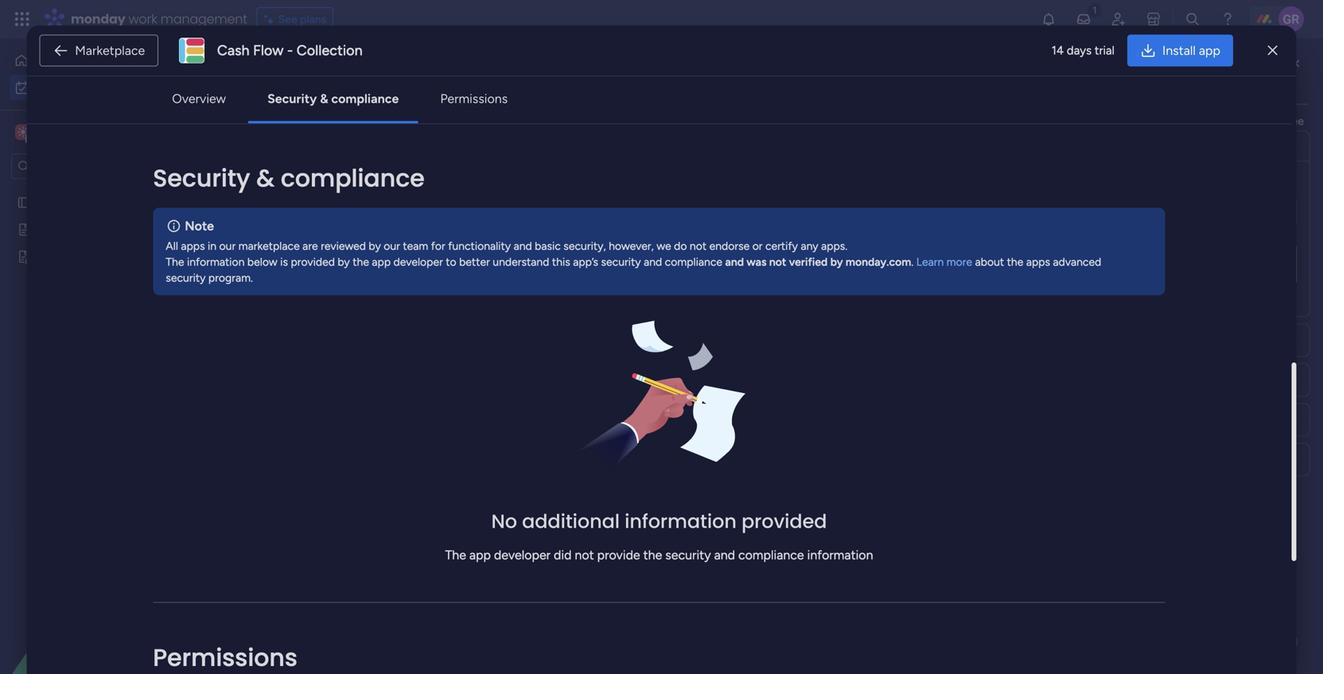 Task type: locate. For each thing, give the bounding box(es) containing it.
apps inside about the apps advanced security program.
[[1027, 255, 1051, 268]]

security down -
[[267, 91, 317, 106]]

list box
[[0, 186, 203, 485]]

app
[[1199, 43, 1221, 58], [372, 255, 391, 268], [469, 547, 491, 562]]

0 vertical spatial to
[[1274, 114, 1284, 128]]

1 vertical spatial items
[[337, 258, 364, 271]]

days
[[1067, 43, 1092, 57]]

0 horizontal spatial security
[[166, 271, 206, 284]]

2 public board image from the top
[[17, 222, 32, 237]]

0 vertical spatial &
[[320, 91, 328, 106]]

items inside past dates / 2 items
[[368, 201, 396, 214]]

our left team
[[384, 239, 400, 252]]

1 vertical spatial provided
[[742, 508, 827, 535]]

the inside all apps in our marketplace are reviewed by our team for functionality and basic security, however, we do not endorse or certify any apps. the information below is provided by the app developer to better understand this app's security and compliance and was not verified by monday.com . learn more
[[353, 255, 369, 268]]

2 horizontal spatial information
[[807, 547, 873, 562]]

dapulse x slim image
[[1268, 41, 1278, 60]]

for
[[431, 239, 445, 252]]

security & compliance inside button
[[267, 91, 399, 106]]

security & compliance
[[267, 91, 399, 106], [153, 161, 425, 195]]

developer down team
[[394, 255, 443, 268]]

the
[[166, 255, 184, 268], [445, 547, 466, 562]]

0 vertical spatial information
[[187, 255, 245, 268]]

None search field
[[302, 126, 447, 151]]

choose the boards, columns and people you'd like to see
[[1022, 114, 1304, 128]]

2 vertical spatial security
[[666, 547, 711, 562]]

0 horizontal spatial by
[[338, 255, 350, 268]]

1 horizontal spatial &
[[320, 91, 328, 106]]

1 horizontal spatial app
[[469, 547, 491, 562]]

certify
[[766, 239, 798, 252]]

do
[[700, 288, 713, 301]]

1 horizontal spatial do
[[1262, 71, 1275, 85]]

see plans button
[[257, 7, 334, 31]]

home option
[[10, 48, 193, 73]]

security
[[267, 91, 317, 106], [153, 161, 250, 195]]

see
[[1287, 114, 1304, 128]]

monday marketplace image
[[1146, 11, 1162, 27]]

workspace image
[[15, 123, 31, 141], [18, 123, 29, 141]]

1 public board image from the top
[[17, 195, 32, 210]]

any
[[801, 239, 819, 252]]

the
[[1063, 114, 1080, 128], [353, 255, 369, 268], [1007, 255, 1024, 268], [644, 547, 662, 562]]

2 inside "today / 2 items"
[[328, 258, 334, 271]]

all
[[166, 239, 178, 252]]

not left endorse
[[690, 239, 707, 252]]

1 horizontal spatial our
[[384, 239, 400, 252]]

Filter dashboard by text search field
[[302, 126, 447, 151]]

are
[[303, 239, 318, 252]]

security
[[601, 255, 641, 268], [166, 271, 206, 284], [666, 547, 711, 562]]

1 horizontal spatial 2
[[359, 201, 365, 214]]

provided inside all apps in our marketplace are reviewed by our team for functionality and basic security, however, we do not endorse or certify any apps. the information below is provided by the app developer to better understand this app's security and compliance and was not verified by monday.com . learn more
[[291, 255, 335, 268]]

0 horizontal spatial apps
[[181, 239, 205, 252]]

0 horizontal spatial &
[[256, 161, 275, 195]]

columns
[[1122, 114, 1164, 128]]

None text field
[[1031, 197, 1297, 225]]

and
[[1167, 114, 1185, 128], [514, 239, 532, 252], [644, 255, 662, 268], [725, 255, 744, 268], [714, 547, 735, 562]]

not right did
[[575, 547, 594, 562]]

0 vertical spatial do
[[1262, 71, 1275, 85]]

the left boards, at the top of the page
[[1063, 114, 1080, 128]]

1 horizontal spatial security
[[267, 91, 317, 106]]

0 vertical spatial security
[[601, 255, 641, 268]]

all apps in our marketplace are reviewed by our team for functionality and basic security, however, we do not endorse or certify any apps. the information below is provided by the app developer to better understand this app's security and compliance and was not verified by monday.com . learn more
[[166, 239, 973, 268]]

0 vertical spatial group
[[709, 253, 741, 267]]

0 horizontal spatial not
[[575, 547, 594, 562]]

to do list button
[[1218, 65, 1300, 91]]

basic
[[535, 239, 561, 252]]

provided
[[291, 255, 335, 268], [742, 508, 827, 535]]

& up past at left
[[256, 161, 275, 195]]

1 vertical spatial 2
[[328, 258, 334, 271]]

0 horizontal spatial security
[[153, 161, 250, 195]]

main
[[37, 125, 65, 140]]

to do list
[[1248, 71, 1292, 85]]

1 vertical spatial developer
[[494, 547, 551, 562]]

security inside about the apps advanced security program.
[[166, 271, 206, 284]]

1 vertical spatial group
[[709, 454, 741, 468]]

developer down no
[[494, 547, 551, 562]]

0 vertical spatial app
[[1199, 43, 1221, 58]]

our right in
[[219, 239, 236, 252]]

0 horizontal spatial to
[[446, 255, 457, 268]]

main content
[[211, 38, 1323, 674]]

0 horizontal spatial app
[[372, 255, 391, 268]]

application logo image
[[179, 38, 204, 63]]

2 right dates in the top of the page
[[359, 201, 365, 214]]

2 horizontal spatial app
[[1199, 43, 1221, 58]]

1 vertical spatial do
[[674, 239, 687, 252]]

by right reviewed
[[369, 239, 381, 252]]

security down all
[[166, 271, 206, 284]]

to inside all apps in our marketplace are reviewed by our team for functionality and basic security, however, we do not endorse or certify any apps. the information below is provided by the app developer to better understand this app's security and compliance and was not verified by monday.com . learn more
[[446, 255, 457, 268]]

2
[[359, 201, 365, 214], [328, 258, 334, 271]]

to right like
[[1274, 114, 1284, 128]]

0 vertical spatial /
[[348, 196, 355, 216]]

1 vertical spatial security
[[166, 271, 206, 284]]

overview button
[[159, 83, 239, 115]]

security & compliance up past at left
[[153, 161, 425, 195]]

our
[[219, 239, 236, 252], [384, 239, 400, 252]]

project down verified
[[809, 288, 845, 301]]

0 horizontal spatial items
[[337, 258, 364, 271]]

.
[[912, 255, 914, 268]]

0 horizontal spatial our
[[219, 239, 236, 252]]

0 horizontal spatial information
[[187, 255, 245, 268]]

items down reviewed
[[337, 258, 364, 271]]

0 vertical spatial not
[[690, 239, 707, 252]]

0 horizontal spatial developer
[[394, 255, 443, 268]]

1 horizontal spatial developer
[[494, 547, 551, 562]]

app inside install app button
[[1199, 43, 1221, 58]]

choose
[[1022, 114, 1060, 128]]

2 vertical spatial app
[[469, 547, 491, 562]]

1 vertical spatial /
[[317, 253, 324, 274]]

1 horizontal spatial apps
[[1027, 255, 1051, 268]]

see
[[278, 12, 297, 26]]

like
[[1254, 114, 1271, 128]]

notifications image
[[1041, 11, 1057, 27]]

0 horizontal spatial provided
[[291, 255, 335, 268]]

project for project management
[[809, 288, 845, 301]]

and up understand
[[514, 239, 532, 252]]

endorse
[[710, 239, 750, 252]]

select product image
[[14, 11, 30, 27]]

2 vertical spatial information
[[807, 547, 873, 562]]

the right about
[[1007, 255, 1024, 268]]

8
[[1121, 287, 1128, 299]]

1 vertical spatial information
[[625, 508, 737, 535]]

0 horizontal spatial 2
[[328, 258, 334, 271]]

1 vertical spatial app
[[372, 255, 391, 268]]

developer
[[394, 255, 443, 268], [494, 547, 551, 562]]

0 horizontal spatial /
[[317, 253, 324, 274]]

do
[[1262, 71, 1275, 85], [674, 239, 687, 252]]

compliance inside all apps in our marketplace are reviewed by our team for functionality and basic security, however, we do not endorse or certify any apps. the information below is provided by the app developer to better understand this app's security and compliance and was not verified by monday.com . learn more
[[665, 255, 723, 268]]

0 horizontal spatial do
[[674, 239, 687, 252]]

0 vertical spatial developer
[[394, 255, 443, 268]]

today / 2 items
[[268, 253, 364, 274]]

0 vertical spatial security & compliance
[[267, 91, 399, 106]]

2 inside past dates / 2 items
[[359, 201, 365, 214]]

no additional information provided image
[[572, 321, 746, 485]]

additional
[[522, 508, 620, 535]]

0 vertical spatial public board image
[[17, 195, 32, 210]]

not down certify
[[769, 255, 787, 268]]

do right we
[[674, 239, 687, 252]]

0 horizontal spatial the
[[166, 255, 184, 268]]

1 horizontal spatial to
[[1274, 114, 1284, 128]]

1 horizontal spatial /
[[348, 196, 355, 216]]

note
[[185, 218, 214, 233]]

/
[[348, 196, 355, 216], [317, 253, 324, 274]]

reviewed
[[321, 239, 366, 252]]

1 horizontal spatial by
[[369, 239, 381, 252]]

security up note
[[153, 161, 250, 195]]

/ down are
[[317, 253, 324, 274]]

and down endorse
[[725, 255, 744, 268]]

the down reviewed
[[353, 255, 369, 268]]

1 group from the top
[[709, 253, 741, 267]]

robinson
[[1105, 257, 1155, 271]]

people
[[995, 253, 1029, 267]]

0 horizontal spatial project
[[259, 287, 295, 300]]

2 horizontal spatial not
[[769, 255, 787, 268]]

to left better
[[446, 255, 457, 268]]

marketplace
[[238, 239, 300, 252]]

greg robinson image
[[1279, 6, 1304, 32]]

1 vertical spatial security
[[153, 161, 250, 195]]

0 vertical spatial apps
[[181, 239, 205, 252]]

items
[[368, 201, 396, 214], [337, 258, 364, 271]]

not
[[690, 239, 707, 252], [769, 255, 787, 268], [575, 547, 594, 562]]

apps left advanced
[[1027, 255, 1051, 268]]

0 vertical spatial the
[[166, 255, 184, 268]]

1 vertical spatial security & compliance
[[153, 161, 425, 195]]

1 horizontal spatial security
[[601, 255, 641, 268]]

1 horizontal spatial provided
[[742, 508, 827, 535]]

0 vertical spatial items
[[368, 201, 396, 214]]

1 vertical spatial to
[[446, 255, 457, 268]]

group
[[709, 253, 741, 267], [709, 454, 741, 468]]

2 group from the top
[[709, 454, 741, 468]]

you'd
[[1225, 114, 1252, 128]]

1 horizontal spatial items
[[368, 201, 396, 214]]

project down is at the left
[[259, 287, 295, 300]]

0 vertical spatial security
[[267, 91, 317, 106]]

1 horizontal spatial project
[[809, 288, 845, 301]]

do right to
[[1262, 71, 1275, 85]]

items right dates in the top of the page
[[368, 201, 396, 214]]

cash flow - collection
[[217, 42, 363, 59]]

and left people
[[1167, 114, 1185, 128]]

option
[[0, 188, 203, 191]]

security down however, on the top left of page
[[601, 255, 641, 268]]

1 vertical spatial not
[[769, 255, 787, 268]]

1 horizontal spatial the
[[445, 547, 466, 562]]

security & compliance down collection
[[267, 91, 399, 106]]

1 vertical spatial apps
[[1027, 255, 1051, 268]]

2 down reviewed
[[328, 258, 334, 271]]

mar 8
[[1101, 287, 1128, 299]]

install app
[[1163, 43, 1221, 58]]

security down no additional information provided
[[666, 547, 711, 562]]

workspace
[[68, 125, 131, 140]]

management
[[161, 10, 247, 28]]

0 vertical spatial 2
[[359, 201, 365, 214]]

permissions button
[[428, 83, 521, 115]]

0 vertical spatial provided
[[291, 255, 335, 268]]

project
[[259, 287, 295, 300], [809, 288, 845, 301]]

by down reviewed
[[338, 255, 350, 268]]

2 workspace image from the left
[[18, 123, 29, 141]]

no
[[491, 508, 517, 535]]

the right provide
[[644, 547, 662, 562]]

by down apps. on the top of the page
[[831, 255, 843, 268]]

more
[[947, 255, 973, 268]]

1 horizontal spatial information
[[625, 508, 737, 535]]

update feed image
[[1076, 11, 1092, 27]]

list
[[1278, 71, 1292, 85]]

and down no additional information provided
[[714, 547, 735, 562]]

1 vertical spatial public board image
[[17, 222, 32, 237]]

& down collection
[[320, 91, 328, 106]]

see plans
[[278, 12, 326, 26]]

/ right dates in the top of the page
[[348, 196, 355, 216]]

apps left in
[[181, 239, 205, 252]]

verified
[[789, 255, 828, 268]]

public board image
[[17, 195, 32, 210], [17, 222, 32, 237]]



Task type: vqa. For each thing, say whether or not it's contained in the screenshot.
the rightmost Files
no



Task type: describe. For each thing, give the bounding box(es) containing it.
& inside "security & compliance" button
[[320, 91, 328, 106]]

trial
[[1095, 43, 1115, 57]]

about
[[975, 255, 1005, 268]]

search everything image
[[1185, 11, 1201, 27]]

we
[[657, 239, 671, 252]]

the app developer did not provide the security and compliance information
[[445, 547, 873, 562]]

developer inside all apps in our marketplace are reviewed by our team for functionality and basic security, however, we do not endorse or certify any apps. the information below is provided by the app developer to better understand this app's security and compliance and was not verified by monday.com . learn more
[[394, 255, 443, 268]]

below
[[247, 255, 278, 268]]

monday work management
[[71, 10, 247, 28]]

or
[[753, 239, 763, 252]]

to-
[[684, 288, 700, 301]]

mar
[[1101, 287, 1119, 299]]

cash
[[217, 42, 250, 59]]

1 horizontal spatial not
[[690, 239, 707, 252]]

to-do
[[684, 288, 713, 301]]

security inside all apps in our marketplace are reviewed by our team for functionality and basic security, however, we do not endorse or certify any apps. the information below is provided by the app developer to better understand this app's security and compliance and was not verified by monday.com . learn more
[[601, 255, 641, 268]]

past
[[268, 196, 299, 216]]

2 our from the left
[[384, 239, 400, 252]]

private board image
[[17, 249, 32, 264]]

project management
[[809, 288, 913, 301]]

apps inside all apps in our marketplace are reviewed by our team for functionality and basic security, however, we do not endorse or certify any apps. the information below is provided by the app developer to better understand this app's security and compliance and was not verified by monday.com . learn more
[[181, 239, 205, 252]]

my
[[235, 60, 271, 96]]

install
[[1163, 43, 1196, 58]]

the inside all apps in our marketplace are reviewed by our team for functionality and basic security, however, we do not endorse or certify any apps. the information below is provided by the app developer to better understand this app's security and compliance and was not verified by monday.com . learn more
[[166, 255, 184, 268]]

security inside button
[[267, 91, 317, 106]]

apps.
[[821, 239, 848, 252]]

2 horizontal spatial by
[[831, 255, 843, 268]]

to
[[1248, 71, 1260, 85]]

however,
[[609, 239, 654, 252]]

dates
[[303, 196, 344, 216]]

1 workspace image from the left
[[15, 123, 31, 141]]

home link
[[10, 48, 193, 73]]

plans
[[300, 12, 326, 26]]

monday
[[71, 10, 125, 28]]

flow
[[253, 42, 284, 59]]

did
[[554, 547, 572, 562]]

team
[[403, 239, 428, 252]]

main workspace
[[37, 125, 131, 140]]

app's
[[573, 255, 598, 268]]

1 vertical spatial &
[[256, 161, 275, 195]]

items inside "today / 2 items"
[[337, 258, 364, 271]]

today
[[268, 253, 313, 274]]

home
[[35, 54, 65, 67]]

information inside all apps in our marketplace are reviewed by our team for functionality and basic security, however, we do not endorse or certify any apps. the information below is provided by the app developer to better understand this app's security and compliance and was not verified by monday.com . learn more
[[187, 255, 245, 268]]

greg
[[1075, 257, 1102, 271]]

marketplace
[[75, 43, 145, 58]]

main workspace button
[[11, 119, 155, 146]]

learn
[[917, 255, 944, 268]]

none search field inside main content
[[302, 126, 447, 151]]

note alert
[[153, 208, 1166, 295]]

1 image
[[1088, 1, 1102, 19]]

is
[[280, 255, 288, 268]]

people
[[1188, 114, 1222, 128]]

help image
[[1220, 11, 1236, 27]]

board
[[866, 253, 895, 267]]

functionality
[[448, 239, 511, 252]]

workspace selection element
[[15, 123, 133, 143]]

2 horizontal spatial security
[[666, 547, 711, 562]]

invite members image
[[1111, 11, 1127, 27]]

past dates / 2 items
[[268, 196, 396, 216]]

-
[[287, 42, 293, 59]]

program.
[[208, 271, 253, 284]]

advanced
[[1053, 255, 1102, 268]]

compliance inside button
[[331, 91, 399, 106]]

project for project
[[259, 287, 295, 300]]

permissions
[[440, 91, 508, 106]]

in
[[208, 239, 217, 252]]

work
[[277, 60, 341, 96]]

security,
[[564, 239, 606, 252]]

app inside all apps in our marketplace are reviewed by our team for functionality and basic security, however, we do not endorse or certify any apps. the information below is provided by the app developer to better understand this app's security and compliance and was not verified by monday.com . learn more
[[372, 255, 391, 268]]

14
[[1052, 43, 1064, 57]]

greg robinson image
[[1045, 252, 1069, 276]]

work
[[129, 10, 157, 28]]

collection
[[297, 42, 363, 59]]

about the apps advanced security program.
[[166, 255, 1102, 284]]

do inside all apps in our marketplace are reviewed by our team for functionality and basic security, however, we do not endorse or certify any apps. the information below is provided by the app developer to better understand this app's security and compliance and was not verified by monday.com . learn more
[[674, 239, 687, 252]]

app for the app developer did not provide the security and compliance information
[[469, 547, 491, 562]]

app for install app
[[1199, 43, 1221, 58]]

1 vertical spatial the
[[445, 547, 466, 562]]

overview
[[172, 91, 226, 106]]

this
[[552, 255, 570, 268]]

install app button
[[1128, 35, 1233, 66]]

learn more link
[[917, 255, 973, 268]]

security & compliance button
[[255, 83, 412, 115]]

the inside about the apps advanced security program.
[[1007, 255, 1024, 268]]

2 vertical spatial not
[[575, 547, 594, 562]]

understand
[[493, 255, 549, 268]]

do inside button
[[1262, 71, 1275, 85]]

greg robinson
[[1075, 257, 1155, 271]]

project management link
[[806, 279, 953, 306]]

lottie animation image
[[0, 513, 203, 674]]

lottie animation element
[[0, 513, 203, 674]]

monday.com
[[846, 255, 912, 268]]

14 days trial
[[1052, 43, 1115, 57]]

no additional information provided
[[491, 508, 827, 535]]

main content containing past dates /
[[211, 38, 1323, 674]]

management
[[847, 288, 913, 301]]

1 our from the left
[[219, 239, 236, 252]]

marketplace button
[[39, 35, 159, 66]]

provide
[[597, 547, 640, 562]]

greg robinson link
[[1075, 257, 1155, 271]]

boards,
[[1082, 114, 1119, 128]]

and down we
[[644, 255, 662, 268]]

my work
[[235, 60, 341, 96]]

was
[[747, 255, 767, 268]]



